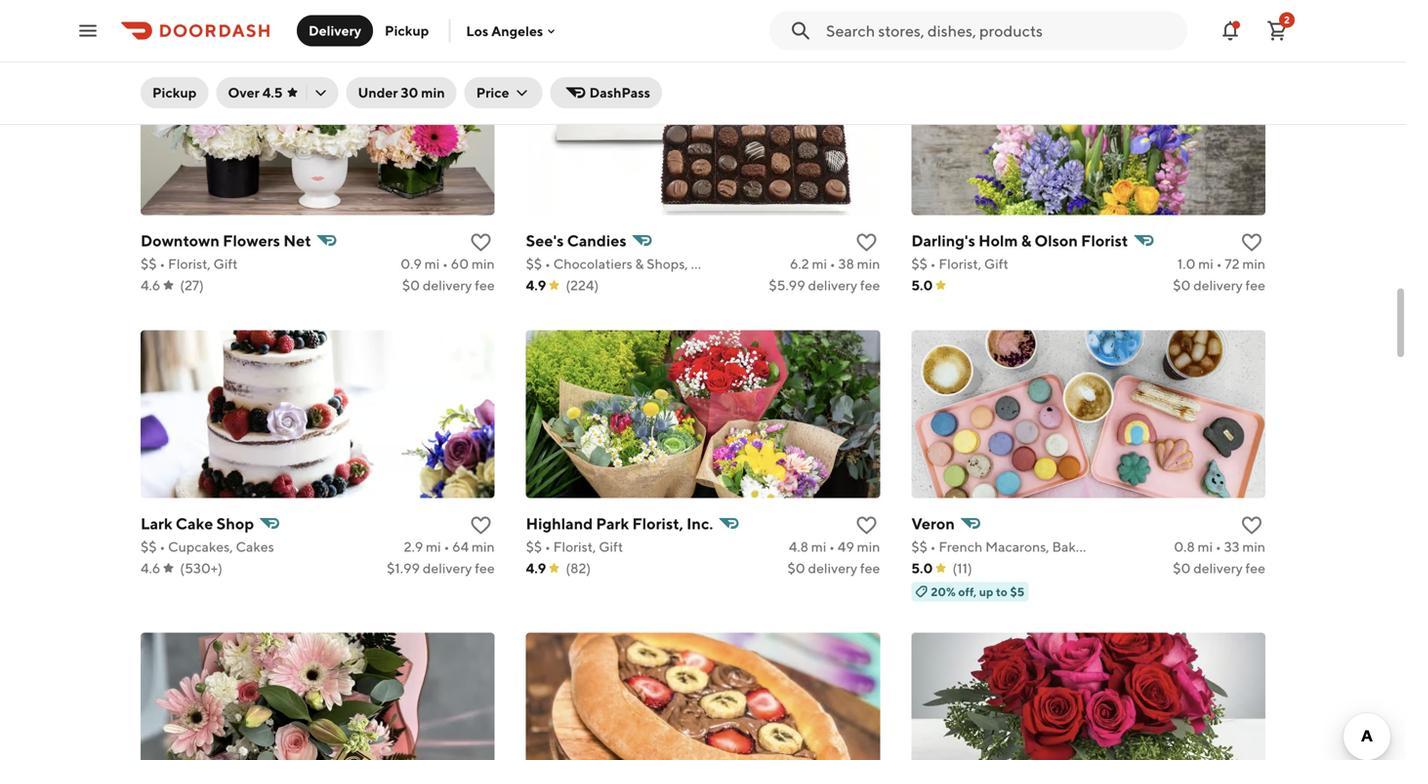 Task type: vqa. For each thing, say whether or not it's contained in the screenshot.
Sauce within scallops with black bean chili sauce spicy. $20.95 add
no



Task type: locate. For each thing, give the bounding box(es) containing it.
see's
[[526, 232, 564, 250]]

mi right 1.0
[[1199, 256, 1214, 272]]

$$ down 'darling's'
[[912, 256, 928, 272]]

florist, for flowers
[[168, 256, 211, 272]]

delivery down "1.0 mi • 72 min" at the right top of the page
[[1194, 278, 1243, 294]]

1 vertical spatial pickup
[[152, 84, 197, 101]]

4.6 down lark
[[141, 561, 160, 577]]

& left shops,
[[635, 256, 644, 272]]

72
[[1225, 256, 1240, 272]]

under
[[358, 84, 398, 101]]

delivery
[[423, 278, 472, 294], [808, 278, 858, 294], [1194, 278, 1243, 294], [423, 561, 472, 577], [808, 561, 858, 577], [1194, 561, 1243, 577]]

candies
[[567, 232, 627, 250]]

price button
[[465, 77, 543, 108]]

dashpass button
[[550, 77, 662, 108]]

$$ • florist, gift
[[141, 256, 238, 272], [912, 256, 1009, 272], [526, 539, 623, 555]]

$​0 for &
[[1173, 278, 1191, 294]]

• left the 60 in the top of the page
[[443, 256, 448, 272]]

2 horizontal spatial click to add this store to your saved list image
[[1240, 514, 1264, 538]]

2 4.6 from the top
[[141, 561, 160, 577]]

$$ down "veron"
[[912, 539, 928, 555]]

delivery down 2.9 mi • 64 min
[[423, 561, 472, 577]]

2.9
[[404, 539, 423, 555]]

1 vertical spatial &
[[635, 256, 644, 272]]

lark
[[141, 515, 173, 533]]

delivery for darling's holm & olson florist
[[1194, 278, 1243, 294]]

$​0 delivery fee
[[402, 278, 495, 294], [1173, 278, 1266, 294], [788, 561, 880, 577], [1173, 561, 1266, 577]]

gift down holm
[[984, 256, 1009, 272]]

veron
[[912, 515, 955, 533]]

florist,
[[168, 256, 211, 272], [939, 256, 982, 272], [632, 515, 684, 533], [553, 539, 596, 555]]

open menu image
[[76, 19, 100, 42]]

mi for highland park florist, inc.
[[811, 539, 827, 555]]

delivery for highland park florist, inc.
[[808, 561, 858, 577]]

florist, up (27)
[[168, 256, 211, 272]]

pickup button up the 30 at the left top
[[373, 15, 441, 46]]

candy
[[691, 256, 732, 272]]

delivery for veron
[[1194, 561, 1243, 577]]

min for darling's holm & olson florist
[[1243, 256, 1266, 272]]

up
[[979, 586, 994, 599]]

cake
[[176, 515, 213, 533]]

click to add this store to your saved list image up 0.8 mi • 33 min
[[1240, 514, 1264, 538]]

mi right 4.8
[[811, 539, 827, 555]]

shops,
[[647, 256, 688, 272]]

mi for veron
[[1198, 539, 1213, 555]]

1 horizontal spatial pickup button
[[373, 15, 441, 46]]

delivery for lark cake shop
[[423, 561, 472, 577]]

mi right 6.2
[[812, 256, 827, 272]]

2 button
[[1258, 11, 1297, 50]]

min right 64
[[472, 539, 495, 555]]

2
[[1285, 14, 1290, 25]]

1 4.9 from the top
[[526, 278, 546, 294]]

delivery for downtown flowers net
[[423, 278, 472, 294]]

0 horizontal spatial gift
[[213, 256, 238, 272]]

holm
[[979, 232, 1018, 250]]

$$ down 'downtown'
[[141, 256, 157, 272]]

$​0 down 0.9
[[402, 278, 420, 294]]

1 4.6 from the top
[[141, 278, 160, 294]]

click to add this store to your saved list image for downtown flowers net
[[469, 231, 493, 255]]

$$ • florist, gift down 'darling's'
[[912, 256, 1009, 272]]

min right the 30 at the left top
[[421, 84, 445, 101]]

1 vertical spatial 5.0
[[912, 561, 933, 577]]

florist, left inc.
[[632, 515, 684, 533]]

fee down 0.9 mi • 60 min
[[475, 278, 495, 294]]

pickup
[[385, 22, 429, 39], [152, 84, 197, 101]]

$$ down see's
[[526, 256, 542, 272]]

gift down downtown flowers net
[[213, 256, 238, 272]]

click to add this store to your saved list image for highland park florist, inc.
[[855, 514, 878, 538]]

0 vertical spatial 4.9
[[526, 278, 546, 294]]

fee for veron
[[1246, 561, 1266, 577]]

bakery
[[1052, 539, 1096, 555]]

$$ for lark
[[141, 539, 157, 555]]

$​0 delivery fee down 0.9 mi • 60 min
[[402, 278, 495, 294]]

1 vertical spatial 4.6
[[141, 561, 160, 577]]

delivery down "6.2 mi • 38 min" at the top of the page
[[808, 278, 858, 294]]

florist, for park
[[553, 539, 596, 555]]

1 vertical spatial pickup button
[[141, 77, 208, 108]]

1 vertical spatial 4.9
[[526, 561, 546, 577]]

20%
[[931, 586, 956, 599]]

•
[[160, 256, 165, 272], [443, 256, 448, 272], [545, 256, 551, 272], [830, 256, 836, 272], [930, 256, 936, 272], [1217, 256, 1222, 272], [160, 539, 165, 555], [444, 539, 450, 555], [545, 539, 551, 555], [829, 539, 835, 555], [930, 539, 936, 555], [1216, 539, 1222, 555]]

pickup up the 30 at the left top
[[385, 22, 429, 39]]

click to add this store to your saved list image up the 4.8 mi • 49 min
[[855, 514, 878, 538]]

4.9
[[526, 278, 546, 294], [526, 561, 546, 577]]

mi right 0.9
[[425, 256, 440, 272]]

0.8
[[1174, 539, 1195, 555]]

1 items, open order cart image
[[1266, 19, 1289, 42]]

1 horizontal spatial click to add this store to your saved list image
[[855, 231, 878, 255]]

fee
[[475, 278, 495, 294], [860, 278, 880, 294], [1246, 278, 1266, 294], [475, 561, 495, 577], [860, 561, 880, 577], [1246, 561, 1266, 577]]

cakes
[[236, 539, 274, 555]]

dashpass
[[590, 84, 650, 101]]

gift down park
[[599, 539, 623, 555]]

$$ • florist, gift up (27)
[[141, 256, 238, 272]]

• down see's
[[545, 256, 551, 272]]

to
[[996, 586, 1008, 599]]

fee down 0.8 mi • 33 min
[[1246, 561, 1266, 577]]

$$ down lark
[[141, 539, 157, 555]]

30
[[401, 84, 418, 101]]

min
[[421, 84, 445, 101], [472, 256, 495, 272], [857, 256, 880, 272], [1243, 256, 1266, 272], [472, 539, 495, 555], [857, 539, 880, 555], [1243, 539, 1266, 555]]

2 4.9 from the top
[[526, 561, 546, 577]]

$1.99 delivery fee
[[387, 561, 495, 577]]

2 horizontal spatial gift
[[984, 256, 1009, 272]]

$$ • chocolatiers & shops, candy stores
[[526, 256, 774, 272]]

min right 72
[[1243, 256, 1266, 272]]

darling's holm & olson florist
[[912, 232, 1129, 250]]

$$ • florist, gift up (82)
[[526, 539, 623, 555]]

2 horizontal spatial click to add this store to your saved list image
[[1240, 231, 1264, 255]]

delivery down the 4.8 mi • 49 min
[[808, 561, 858, 577]]

$$ • florist, gift for darling's
[[912, 256, 1009, 272]]

mi right the 2.9
[[426, 539, 441, 555]]

florist, down 'darling's'
[[939, 256, 982, 272]]

& right holm
[[1021, 232, 1032, 250]]

over 4.5
[[228, 84, 283, 101]]

chocolatiers
[[553, 256, 633, 272]]

$​0 delivery fee down 0.8 mi • 33 min
[[1173, 561, 1266, 577]]

$​0
[[402, 278, 420, 294], [1173, 278, 1191, 294], [788, 561, 806, 577], [1173, 561, 1191, 577]]

fee down 2.9 mi • 64 min
[[475, 561, 495, 577]]

delivery down 0.8 mi • 33 min
[[1194, 561, 1243, 577]]

highland
[[526, 515, 593, 533]]

net
[[283, 232, 311, 250]]

mi right '0.8'
[[1198, 539, 1213, 555]]

cupcakes,
[[168, 539, 233, 555]]

click to add this store to your saved list image
[[469, 231, 493, 255], [1240, 231, 1264, 255], [855, 514, 878, 538]]

off,
[[959, 586, 977, 599]]

min for downtown flowers net
[[472, 256, 495, 272]]

min right 49 on the right of the page
[[857, 539, 880, 555]]

$​0 delivery fee down the 4.8 mi • 49 min
[[788, 561, 880, 577]]

$$ for highland
[[526, 539, 542, 555]]

(27)
[[180, 278, 204, 294]]

4.8
[[789, 539, 809, 555]]

mi for see's candies
[[812, 256, 827, 272]]

0 horizontal spatial click to add this store to your saved list image
[[469, 514, 493, 538]]

0 horizontal spatial $$ • florist, gift
[[141, 256, 238, 272]]

1 5.0 from the top
[[912, 278, 933, 294]]

gift for holm
[[984, 256, 1009, 272]]

over 4.5 button
[[216, 77, 338, 108]]

click to add this store to your saved list image up "1.0 mi • 72 min" at the right top of the page
[[1240, 231, 1264, 255]]

min right 38
[[857, 256, 880, 272]]

delivery down 0.9 mi • 60 min
[[423, 278, 472, 294]]

click to add this store to your saved list image for candies
[[855, 231, 878, 255]]

1 horizontal spatial pickup
[[385, 22, 429, 39]]

0 vertical spatial pickup
[[385, 22, 429, 39]]

gift
[[213, 256, 238, 272], [984, 256, 1009, 272], [599, 539, 623, 555]]

click to add this store to your saved list image up 0.9 mi • 60 min
[[469, 231, 493, 255]]

6.2 mi • 38 min
[[790, 256, 880, 272]]

0 vertical spatial pickup button
[[373, 15, 441, 46]]

• down "veron"
[[930, 539, 936, 555]]

2 5.0 from the top
[[912, 561, 933, 577]]

$​0 down 1.0
[[1173, 278, 1191, 294]]

0 vertical spatial 4.6
[[141, 278, 160, 294]]

mi for darling's holm & olson florist
[[1199, 256, 1214, 272]]

4.6 left (27)
[[141, 278, 160, 294]]

5.0 up 20%
[[912, 561, 933, 577]]

min right the 60 in the top of the page
[[472, 256, 495, 272]]

(11)
[[953, 561, 973, 577]]

• left 64
[[444, 539, 450, 555]]

mi
[[425, 256, 440, 272], [812, 256, 827, 272], [1199, 256, 1214, 272], [426, 539, 441, 555], [811, 539, 827, 555], [1198, 539, 1213, 555]]

click to add this store to your saved list image for cake
[[469, 514, 493, 538]]

$​0 down 4.8
[[788, 561, 806, 577]]

click to add this store to your saved list image
[[855, 231, 878, 255], [469, 514, 493, 538], [1240, 514, 1264, 538]]

florist, up (82)
[[553, 539, 596, 555]]

4.9 down see's
[[526, 278, 546, 294]]

$$
[[141, 256, 157, 272], [526, 256, 542, 272], [912, 256, 928, 272], [141, 539, 157, 555], [526, 539, 542, 555], [912, 539, 928, 555]]

$​0 for florist,
[[788, 561, 806, 577]]

$$ down the highland
[[526, 539, 542, 555]]

click to add this store to your saved list image for darling's holm & olson florist
[[1240, 231, 1264, 255]]

4.9 left (82)
[[526, 561, 546, 577]]

click to add this store to your saved list image up "6.2 mi • 38 min" at the top of the page
[[855, 231, 878, 255]]

4.6
[[141, 278, 160, 294], [141, 561, 160, 577]]

5.0
[[912, 278, 933, 294], [912, 561, 933, 577]]

38
[[839, 256, 855, 272]]

fee down "6.2 mi • 38 min" at the top of the page
[[860, 278, 880, 294]]

$$ • florist, gift for highland
[[526, 539, 623, 555]]

pickup button
[[373, 15, 441, 46], [141, 77, 208, 108]]

• down lark
[[160, 539, 165, 555]]

$​0 delivery fee down "1.0 mi • 72 min" at the right top of the page
[[1173, 278, 1266, 294]]

2 horizontal spatial $$ • florist, gift
[[912, 256, 1009, 272]]

&
[[1021, 232, 1032, 250], [635, 256, 644, 272]]

min right 33
[[1243, 539, 1266, 555]]

mi for lark cake shop
[[426, 539, 441, 555]]

lark cake shop
[[141, 515, 254, 533]]

fee down the 4.8 mi • 49 min
[[860, 561, 880, 577]]

$​0 delivery fee for &
[[1173, 278, 1266, 294]]

5.0 down 'darling's'
[[912, 278, 933, 294]]

20% off, up to $5
[[931, 586, 1025, 599]]

click to add this store to your saved list image up 2.9 mi • 64 min
[[469, 514, 493, 538]]

fee for highland park florist, inc.
[[860, 561, 880, 577]]

0 vertical spatial &
[[1021, 232, 1032, 250]]

french
[[939, 539, 983, 555]]

pickup left over
[[152, 84, 197, 101]]

1 horizontal spatial click to add this store to your saved list image
[[855, 514, 878, 538]]

min inside button
[[421, 84, 445, 101]]

0 vertical spatial 5.0
[[912, 278, 933, 294]]

1 horizontal spatial $$ • florist, gift
[[526, 539, 623, 555]]

1 horizontal spatial gift
[[599, 539, 623, 555]]

fee down "1.0 mi • 72 min" at the right top of the page
[[1246, 278, 1266, 294]]

notification bell image
[[1219, 19, 1242, 42]]

pickup button left over
[[141, 77, 208, 108]]

0 horizontal spatial click to add this store to your saved list image
[[469, 231, 493, 255]]

0 horizontal spatial pickup button
[[141, 77, 208, 108]]



Task type: describe. For each thing, give the bounding box(es) containing it.
min for highland park florist, inc.
[[857, 539, 880, 555]]

$$ for downtown
[[141, 256, 157, 272]]

$​0 delivery fee for net
[[402, 278, 495, 294]]

$$ • florist, gift for downtown
[[141, 256, 238, 272]]

4.8 mi • 49 min
[[789, 539, 880, 555]]

under 30 min
[[358, 84, 445, 101]]

(530+)
[[180, 561, 223, 577]]

fee for darling's holm & olson florist
[[1246, 278, 1266, 294]]

4.6 for lark cake shop
[[141, 561, 160, 577]]

0 horizontal spatial &
[[635, 256, 644, 272]]

$$ • french macarons, bakery
[[912, 539, 1096, 555]]

4.9 for highland park florist, inc.
[[526, 561, 546, 577]]

downtown flowers net
[[141, 232, 311, 250]]

1.0
[[1178, 256, 1196, 272]]

under 30 min button
[[346, 77, 457, 108]]

min for see's candies
[[857, 256, 880, 272]]

• left 72
[[1217, 256, 1222, 272]]

$$ for darling's
[[912, 256, 928, 272]]

florist
[[1081, 232, 1129, 250]]

$$ for see's
[[526, 256, 542, 272]]

macarons,
[[986, 539, 1050, 555]]

$​0 delivery fee for florist,
[[788, 561, 880, 577]]

angeles
[[491, 23, 543, 39]]

park
[[596, 515, 629, 533]]

49
[[838, 539, 855, 555]]

see's candies
[[526, 232, 627, 250]]

$​0 for net
[[402, 278, 420, 294]]

fee for see's candies
[[860, 278, 880, 294]]

• left 38
[[830, 256, 836, 272]]

shop
[[217, 515, 254, 533]]

5.0 for $​0 delivery fee
[[912, 278, 933, 294]]

los angeles button
[[466, 23, 559, 39]]

delivery for see's candies
[[808, 278, 858, 294]]

highland park florist, inc.
[[526, 515, 713, 533]]

• down 'downtown'
[[160, 256, 165, 272]]

1.0 mi • 72 min
[[1178, 256, 1266, 272]]

4.6 for downtown flowers net
[[141, 278, 160, 294]]

$5.99 delivery fee
[[769, 278, 880, 294]]

64
[[452, 539, 469, 555]]

60
[[451, 256, 469, 272]]

$1.99
[[387, 561, 420, 577]]

0 horizontal spatial pickup
[[152, 84, 197, 101]]

olson
[[1035, 232, 1078, 250]]

fee for downtown flowers net
[[475, 278, 495, 294]]

mi for downtown flowers net
[[425, 256, 440, 272]]

• down 'darling's'
[[930, 256, 936, 272]]

4.5
[[262, 84, 283, 101]]

33
[[1224, 539, 1240, 555]]

$​0 down '0.8'
[[1173, 561, 1191, 577]]

downtown
[[141, 232, 220, 250]]

flowers
[[223, 232, 280, 250]]

4.9 for see's candies
[[526, 278, 546, 294]]

0.8 mi • 33 min
[[1174, 539, 1266, 555]]

min for lark cake shop
[[472, 539, 495, 555]]

fee for lark cake shop
[[475, 561, 495, 577]]

0.9 mi • 60 min
[[401, 256, 495, 272]]

• left 33
[[1216, 539, 1222, 555]]

6.2
[[790, 256, 809, 272]]

2.9 mi • 64 min
[[404, 539, 495, 555]]

(82)
[[566, 561, 591, 577]]

gift for flowers
[[213, 256, 238, 272]]

• down the highland
[[545, 539, 551, 555]]

los angeles
[[466, 23, 543, 39]]

min for veron
[[1243, 539, 1266, 555]]

delivery
[[309, 22, 361, 39]]

$$ • cupcakes, cakes
[[141, 539, 274, 555]]

Store search: begin typing to search for stores available on DoorDash text field
[[826, 20, 1176, 42]]

(224)
[[566, 278, 599, 294]]

los
[[466, 23, 489, 39]]

0.9
[[401, 256, 422, 272]]

• left 49 on the right of the page
[[829, 539, 835, 555]]

1 horizontal spatial &
[[1021, 232, 1032, 250]]

over
[[228, 84, 260, 101]]

5.0 for (11)
[[912, 561, 933, 577]]

$5
[[1010, 586, 1025, 599]]

florist, for holm
[[939, 256, 982, 272]]

stores
[[735, 256, 774, 272]]

price
[[476, 84, 509, 101]]

darling's
[[912, 232, 976, 250]]

delivery button
[[297, 15, 373, 46]]

$5.99
[[769, 278, 806, 294]]

gift for park
[[599, 539, 623, 555]]

inc.
[[687, 515, 713, 533]]



